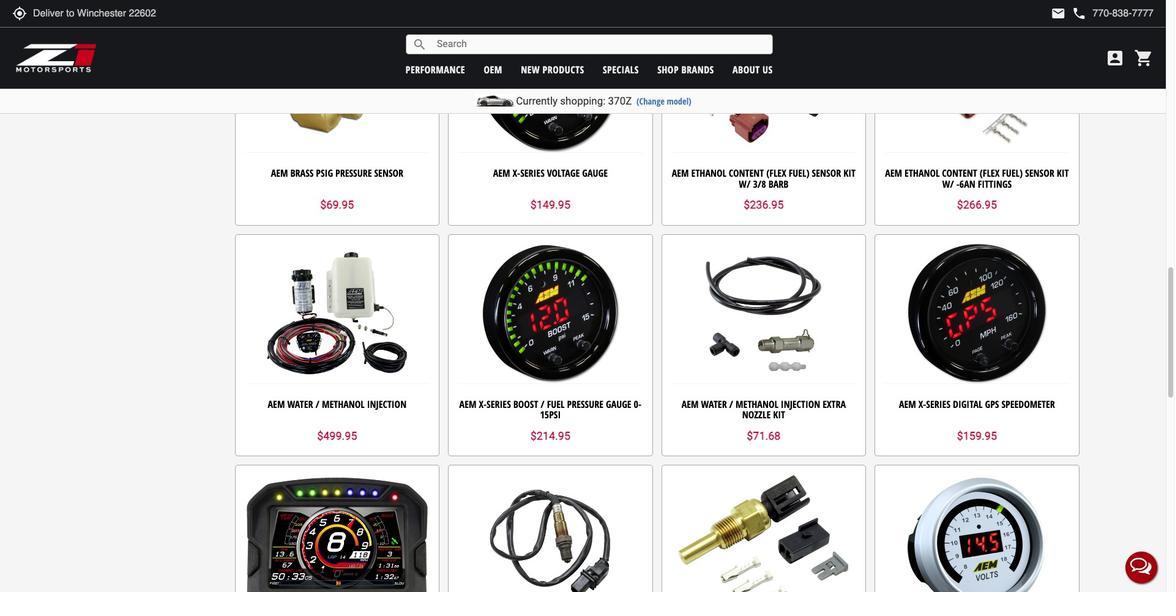 Task type: describe. For each thing, give the bounding box(es) containing it.
w/ for 3/8
[[739, 178, 751, 191]]

(flex for 6an
[[980, 167, 1000, 180]]

phone link
[[1072, 6, 1154, 21]]

mail
[[1051, 6, 1066, 21]]

performance
[[406, 63, 465, 76]]

6an
[[960, 178, 976, 191]]

series for digital
[[926, 398, 951, 411]]

sensor for aem ethanol content (flex fuel) sensor kit w/ -6an fittings
[[1025, 167, 1054, 180]]

specials link
[[603, 63, 639, 76]]

fuel
[[547, 398, 565, 411]]

fuel) for barb
[[789, 167, 810, 180]]

speedometer
[[1002, 398, 1055, 411]]

barb
[[769, 178, 789, 191]]

mail link
[[1051, 6, 1066, 21]]

products
[[543, 63, 584, 76]]

aem x-series digital gps speedometer
[[899, 398, 1055, 411]]

content for -
[[942, 167, 977, 180]]

/ inside the aem x-series boost / fuel pressure gauge 0- 15psi
[[541, 398, 545, 411]]

account_box link
[[1102, 48, 1128, 68]]

aem water / methanol injection extra nozzle kit
[[682, 398, 846, 422]]

voltage
[[547, 167, 580, 180]]

kit for aem ethanol content (flex fuel) sensor kit w/ 3/8 barb
[[844, 167, 856, 180]]

aem for aem ethanol content (flex fuel) sensor kit w/ -6an fittings
[[885, 167, 902, 180]]

$159.95
[[957, 430, 997, 442]]

fittings
[[978, 178, 1012, 191]]

gps
[[985, 398, 999, 411]]

water for aem water / methanol injection
[[287, 398, 313, 411]]

aem ethanol content (flex fuel) sensor kit w/ -6an fittings
[[885, 167, 1069, 191]]

specials
[[603, 63, 639, 76]]

boost
[[513, 398, 538, 411]]

kit inside aem water / methanol injection extra nozzle kit
[[773, 408, 785, 422]]

ethanol for aem ethanol content (flex fuel) sensor kit w/ 3/8 barb
[[691, 167, 726, 180]]

new products link
[[521, 63, 584, 76]]

0 vertical spatial pressure
[[335, 167, 372, 180]]

brass
[[290, 167, 314, 180]]

shop brands link
[[657, 63, 714, 76]]

model)
[[667, 95, 692, 107]]

1 sensor from the left
[[374, 167, 403, 180]]

shop brands
[[657, 63, 714, 76]]

(change
[[636, 95, 665, 107]]

aem for aem water / methanol injection extra nozzle kit
[[682, 398, 699, 411]]

z1 motorsports logo image
[[15, 43, 98, 73]]

us
[[763, 63, 773, 76]]

oem
[[484, 63, 502, 76]]

nozzle
[[742, 408, 771, 422]]

series for boost
[[487, 398, 511, 411]]

shop
[[657, 63, 679, 76]]

/ for aem water / methanol injection
[[316, 398, 319, 411]]

mail phone
[[1051, 6, 1087, 21]]

$214.95
[[530, 430, 570, 442]]

$69.95
[[320, 199, 354, 211]]

aem for aem water / methanol injection
[[268, 398, 285, 411]]

methanol for aem water / methanol injection
[[322, 398, 365, 411]]

aem for aem x-series boost / fuel pressure gauge 0- 15psi
[[459, 398, 477, 411]]

aem x-series boost / fuel pressure gauge 0- 15psi
[[459, 398, 641, 422]]

0-
[[634, 398, 641, 411]]

currently shopping: 370z (change model)
[[516, 95, 692, 107]]



Task type: vqa. For each thing, say whether or not it's contained in the screenshot.
AEM Water / Methanol Injection Extra Nozzle Kit
yes



Task type: locate. For each thing, give the bounding box(es) containing it.
0 horizontal spatial content
[[729, 167, 764, 180]]

fuel) for 6an
[[1002, 167, 1023, 180]]

x-
[[513, 167, 520, 180], [479, 398, 487, 411], [919, 398, 926, 411]]

sensor inside the aem ethanol content (flex fuel) sensor kit w/ -6an fittings
[[1025, 167, 1054, 180]]

fuel) right barb
[[789, 167, 810, 180]]

x- left the boost
[[479, 398, 487, 411]]

aem for aem ethanol content (flex fuel) sensor kit w/ 3/8 barb
[[672, 167, 689, 180]]

methanol for aem water / methanol injection extra nozzle kit
[[736, 398, 778, 411]]

w/ left - at the right of page
[[942, 178, 954, 191]]

about us link
[[733, 63, 773, 76]]

$71.68
[[747, 430, 781, 442]]

0 horizontal spatial x-
[[479, 398, 487, 411]]

oem link
[[484, 63, 502, 76]]

currently
[[516, 95, 558, 107]]

1 horizontal spatial methanol
[[736, 398, 778, 411]]

aem inside the aem x-series boost / fuel pressure gauge 0- 15psi
[[459, 398, 477, 411]]

$499.95
[[317, 430, 357, 442]]

1 (flex from the left
[[766, 167, 786, 180]]

0 horizontal spatial water
[[287, 398, 313, 411]]

aem x-series voltage gauge
[[493, 167, 608, 180]]

1 horizontal spatial x-
[[513, 167, 520, 180]]

0 horizontal spatial series
[[487, 398, 511, 411]]

series left the boost
[[487, 398, 511, 411]]

series for voltage
[[520, 167, 545, 180]]

phone
[[1072, 6, 1087, 21]]

1 horizontal spatial pressure
[[567, 398, 603, 411]]

2 horizontal spatial /
[[729, 398, 733, 411]]

2 fuel) from the left
[[1002, 167, 1023, 180]]

injection
[[367, 398, 407, 411], [781, 398, 820, 411]]

2 w/ from the left
[[942, 178, 954, 191]]

shopping:
[[560, 95, 606, 107]]

water for aem water / methanol injection extra nozzle kit
[[701, 398, 727, 411]]

water inside aem water / methanol injection extra nozzle kit
[[701, 398, 727, 411]]

2 horizontal spatial sensor
[[1025, 167, 1054, 180]]

shopping_cart
[[1134, 48, 1154, 68]]

water
[[287, 398, 313, 411], [701, 398, 727, 411]]

1 horizontal spatial content
[[942, 167, 977, 180]]

series
[[520, 167, 545, 180], [487, 398, 511, 411], [926, 398, 951, 411]]

ethanol
[[691, 167, 726, 180], [905, 167, 940, 180]]

extra
[[823, 398, 846, 411]]

my_location
[[12, 6, 27, 21]]

1 content from the left
[[729, 167, 764, 180]]

0 horizontal spatial fuel)
[[789, 167, 810, 180]]

gauge right voltage
[[582, 167, 608, 180]]

1 water from the left
[[287, 398, 313, 411]]

2 sensor from the left
[[812, 167, 841, 180]]

w/ left 3/8
[[739, 178, 751, 191]]

x- left digital
[[919, 398, 926, 411]]

/ for aem water / methanol injection extra nozzle kit
[[729, 398, 733, 411]]

1 horizontal spatial /
[[541, 398, 545, 411]]

1 vertical spatial pressure
[[567, 398, 603, 411]]

content inside aem ethanol content (flex fuel) sensor kit w/ 3/8 barb
[[729, 167, 764, 180]]

1 horizontal spatial ethanol
[[905, 167, 940, 180]]

0 horizontal spatial /
[[316, 398, 319, 411]]

x- for aem x-series digital gps speedometer
[[919, 398, 926, 411]]

1 w/ from the left
[[739, 178, 751, 191]]

(flex inside the aem ethanol content (flex fuel) sensor kit w/ -6an fittings
[[980, 167, 1000, 180]]

new
[[521, 63, 540, 76]]

w/ inside the aem ethanol content (flex fuel) sensor kit w/ -6an fittings
[[942, 178, 954, 191]]

shopping_cart link
[[1131, 48, 1154, 68]]

content for 3/8
[[729, 167, 764, 180]]

kit inside aem ethanol content (flex fuel) sensor kit w/ 3/8 barb
[[844, 167, 856, 180]]

aem water / methanol injection
[[268, 398, 407, 411]]

content
[[729, 167, 764, 180], [942, 167, 977, 180]]

1 horizontal spatial water
[[701, 398, 727, 411]]

fuel)
[[789, 167, 810, 180], [1002, 167, 1023, 180]]

gauge left '0-'
[[606, 398, 631, 411]]

pressure inside the aem x-series boost / fuel pressure gauge 0- 15psi
[[567, 398, 603, 411]]

(flex right the 6an
[[980, 167, 1000, 180]]

w/ inside aem ethanol content (flex fuel) sensor kit w/ 3/8 barb
[[739, 178, 751, 191]]

1 horizontal spatial series
[[520, 167, 545, 180]]

/
[[316, 398, 319, 411], [541, 398, 545, 411], [729, 398, 733, 411]]

series inside the aem x-series boost / fuel pressure gauge 0- 15psi
[[487, 398, 511, 411]]

kit for aem ethanol content (flex fuel) sensor kit w/ -6an fittings
[[1057, 167, 1069, 180]]

sensor
[[374, 167, 403, 180], [812, 167, 841, 180], [1025, 167, 1054, 180]]

3 sensor from the left
[[1025, 167, 1054, 180]]

0 horizontal spatial injection
[[367, 398, 407, 411]]

x- for aem x-series boost / fuel pressure gauge 0- 15psi
[[479, 398, 487, 411]]

ethanol left 3/8
[[691, 167, 726, 180]]

1 horizontal spatial w/
[[942, 178, 954, 191]]

2 horizontal spatial kit
[[1057, 167, 1069, 180]]

brands
[[682, 63, 714, 76]]

sensor inside aem ethanol content (flex fuel) sensor kit w/ 3/8 barb
[[812, 167, 841, 180]]

(flex right 3/8
[[766, 167, 786, 180]]

$149.95
[[530, 199, 570, 211]]

ethanol for aem ethanol content (flex fuel) sensor kit w/ -6an fittings
[[905, 167, 940, 180]]

/ left 'nozzle'
[[729, 398, 733, 411]]

(flex inside aem ethanol content (flex fuel) sensor kit w/ 3/8 barb
[[766, 167, 786, 180]]

2 (flex from the left
[[980, 167, 1000, 180]]

(flex
[[766, 167, 786, 180], [980, 167, 1000, 180]]

injection for aem water / methanol injection extra nozzle kit
[[781, 398, 820, 411]]

/ inside aem water / methanol injection extra nozzle kit
[[729, 398, 733, 411]]

ethanol inside aem ethanol content (flex fuel) sensor kit w/ 3/8 barb
[[691, 167, 726, 180]]

0 vertical spatial gauge
[[582, 167, 608, 180]]

1 horizontal spatial sensor
[[812, 167, 841, 180]]

injection for aem water / methanol injection
[[367, 398, 407, 411]]

1 ethanol from the left
[[691, 167, 726, 180]]

2 injection from the left
[[781, 398, 820, 411]]

performance link
[[406, 63, 465, 76]]

(change model) link
[[636, 95, 692, 107]]

2 methanol from the left
[[736, 398, 778, 411]]

1 methanol from the left
[[322, 398, 365, 411]]

0 horizontal spatial methanol
[[322, 398, 365, 411]]

2 water from the left
[[701, 398, 727, 411]]

methanol up $71.68
[[736, 398, 778, 411]]

series left voltage
[[520, 167, 545, 180]]

370z
[[608, 95, 632, 107]]

1 horizontal spatial (flex
[[980, 167, 1000, 180]]

1 horizontal spatial injection
[[781, 398, 820, 411]]

psig
[[316, 167, 333, 180]]

pressure
[[335, 167, 372, 180], [567, 398, 603, 411]]

15psi
[[540, 408, 561, 422]]

content up the $266.95
[[942, 167, 977, 180]]

content left barb
[[729, 167, 764, 180]]

aem inside aem water / methanol injection extra nozzle kit
[[682, 398, 699, 411]]

pressure right psig
[[335, 167, 372, 180]]

new products
[[521, 63, 584, 76]]

0 horizontal spatial sensor
[[374, 167, 403, 180]]

aem ethanol content (flex fuel) sensor kit w/ 3/8 barb
[[672, 167, 856, 191]]

w/ for -
[[942, 178, 954, 191]]

0 horizontal spatial ethanol
[[691, 167, 726, 180]]

3 / from the left
[[729, 398, 733, 411]]

w/
[[739, 178, 751, 191], [942, 178, 954, 191]]

1 fuel) from the left
[[789, 167, 810, 180]]

x- inside the aem x-series boost / fuel pressure gauge 0- 15psi
[[479, 398, 487, 411]]

digital
[[953, 398, 983, 411]]

2 content from the left
[[942, 167, 977, 180]]

methanol inside aem water / methanol injection extra nozzle kit
[[736, 398, 778, 411]]

2 horizontal spatial x-
[[919, 398, 926, 411]]

aem brass psig pressure sensor
[[271, 167, 403, 180]]

gauge inside the aem x-series boost / fuel pressure gauge 0- 15psi
[[606, 398, 631, 411]]

$236.95
[[744, 199, 784, 211]]

2 ethanol from the left
[[905, 167, 940, 180]]

methanol
[[322, 398, 365, 411], [736, 398, 778, 411]]

-
[[957, 178, 960, 191]]

0 horizontal spatial kit
[[773, 408, 785, 422]]

/ left the fuel
[[541, 398, 545, 411]]

ethanol inside the aem ethanol content (flex fuel) sensor kit w/ -6an fittings
[[905, 167, 940, 180]]

1 horizontal spatial kit
[[844, 167, 856, 180]]

1 / from the left
[[316, 398, 319, 411]]

2 / from the left
[[541, 398, 545, 411]]

injection inside aem water / methanol injection extra nozzle kit
[[781, 398, 820, 411]]

$266.95
[[957, 199, 997, 211]]

account_box
[[1105, 48, 1125, 68]]

pressure right the fuel
[[567, 398, 603, 411]]

aem inside the aem ethanol content (flex fuel) sensor kit w/ -6an fittings
[[885, 167, 902, 180]]

methanol up $499.95
[[322, 398, 365, 411]]

fuel) inside aem ethanol content (flex fuel) sensor kit w/ 3/8 barb
[[789, 167, 810, 180]]

aem for aem x-series digital gps speedometer
[[899, 398, 916, 411]]

1 vertical spatial gauge
[[606, 398, 631, 411]]

sensor for aem ethanol content (flex fuel) sensor kit w/ 3/8 barb
[[812, 167, 841, 180]]

gauge
[[582, 167, 608, 180], [606, 398, 631, 411]]

1 injection from the left
[[367, 398, 407, 411]]

x- for aem x-series voltage gauge
[[513, 167, 520, 180]]

3/8
[[753, 178, 766, 191]]

about
[[733, 63, 760, 76]]

aem for aem brass psig pressure sensor
[[271, 167, 288, 180]]

aem
[[271, 167, 288, 180], [493, 167, 510, 180], [672, 167, 689, 180], [885, 167, 902, 180], [268, 398, 285, 411], [459, 398, 477, 411], [682, 398, 699, 411], [899, 398, 916, 411]]

ethanol left - at the right of page
[[905, 167, 940, 180]]

Search search field
[[427, 35, 772, 54]]

0 horizontal spatial pressure
[[335, 167, 372, 180]]

kit
[[844, 167, 856, 180], [1057, 167, 1069, 180], [773, 408, 785, 422]]

/ up $499.95
[[316, 398, 319, 411]]

x- left voltage
[[513, 167, 520, 180]]

0 horizontal spatial w/
[[739, 178, 751, 191]]

1 horizontal spatial fuel)
[[1002, 167, 1023, 180]]

aem for aem x-series voltage gauge
[[493, 167, 510, 180]]

series left digital
[[926, 398, 951, 411]]

(flex for barb
[[766, 167, 786, 180]]

fuel) inside the aem ethanol content (flex fuel) sensor kit w/ -6an fittings
[[1002, 167, 1023, 180]]

2 horizontal spatial series
[[926, 398, 951, 411]]

content inside the aem ethanol content (flex fuel) sensor kit w/ -6an fittings
[[942, 167, 977, 180]]

about us
[[733, 63, 773, 76]]

aem inside aem ethanol content (flex fuel) sensor kit w/ 3/8 barb
[[672, 167, 689, 180]]

search
[[412, 37, 427, 52]]

fuel) right the 6an
[[1002, 167, 1023, 180]]

0 horizontal spatial (flex
[[766, 167, 786, 180]]

kit inside the aem ethanol content (flex fuel) sensor kit w/ -6an fittings
[[1057, 167, 1069, 180]]



